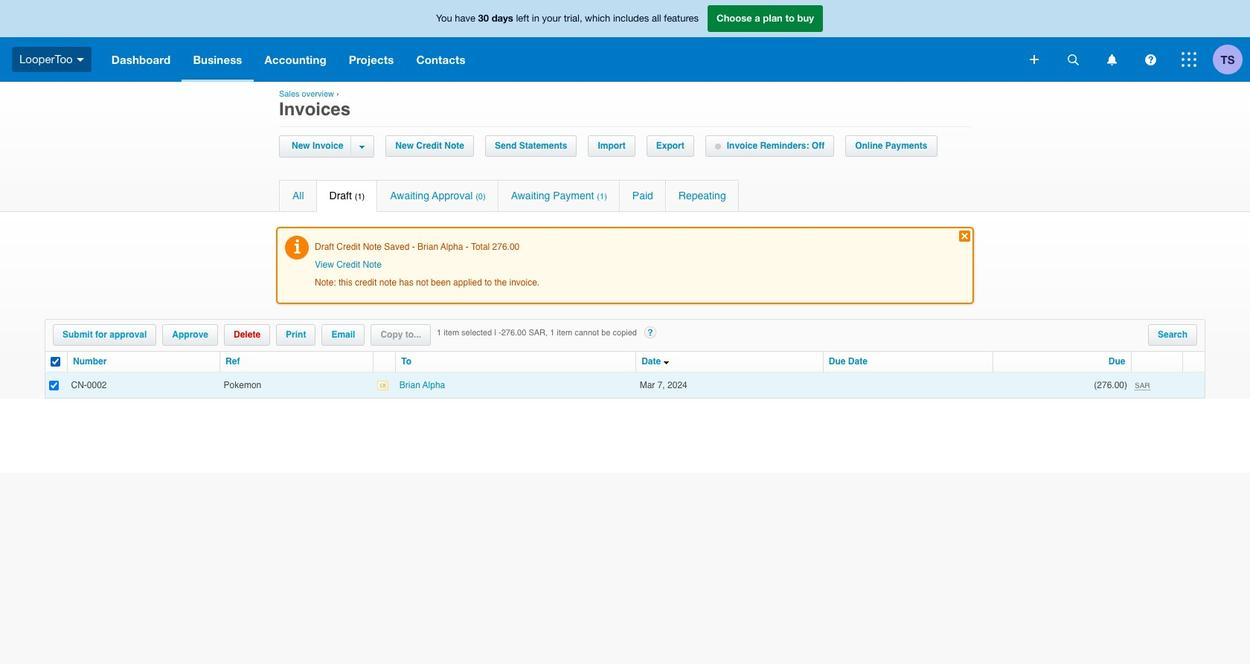 Task type: vqa. For each thing, say whether or not it's contained in the screenshot.
"dec" inside the "Eastside Club New Website 21 Dec 2023 • Estimate 8,000.00"
no



Task type: locate. For each thing, give the bounding box(es) containing it.
0 horizontal spatial awaiting
[[390, 190, 429, 202]]

draft for draft credit note saved - brian alpha - total 276.00 view credit note note: this credit note has not been applied to the invoice.
[[315, 242, 334, 252]]

credit
[[416, 141, 442, 151], [337, 242, 360, 252], [337, 260, 360, 270]]

2 horizontal spatial -
[[499, 328, 501, 338]]

(1) inside awaiting payment (1)
[[597, 192, 607, 202]]

0 horizontal spatial (1)
[[355, 192, 365, 202]]

note inside 'new credit note' link
[[445, 141, 464, 151]]

svg image inside loopertoo popup button
[[76, 58, 84, 62]]

276.00 right |
[[501, 328, 526, 338]]

invoice left reminders:
[[727, 141, 758, 151]]

projects
[[349, 53, 394, 66]]

awaiting
[[390, 190, 429, 202], [511, 190, 550, 202]]

item left the selected
[[444, 328, 459, 338]]

which
[[585, 13, 611, 24]]

approval
[[432, 190, 473, 202]]

- for saved
[[412, 242, 415, 252]]

ts
[[1221, 52, 1235, 66]]

draft right all
[[329, 190, 352, 202]]

1 horizontal spatial to
[[786, 12, 795, 24]]

1 new from the left
[[292, 141, 310, 151]]

1 horizontal spatial 1
[[550, 328, 555, 338]]

awaiting left payment
[[511, 190, 550, 202]]

2024
[[668, 380, 688, 390]]

sales overview › invoices
[[279, 89, 351, 120]]

off
[[812, 141, 825, 151]]

1 horizontal spatial (1)
[[597, 192, 607, 202]]

1 horizontal spatial awaiting
[[511, 190, 550, 202]]

to link
[[401, 357, 412, 367]]

for
[[95, 330, 107, 340]]

2 (1) from the left
[[597, 192, 607, 202]]

cn-0002
[[71, 380, 107, 390]]

new invoice
[[292, 141, 343, 151]]

1 right to...
[[437, 328, 442, 338]]

banner
[[0, 0, 1250, 82]]

(1) inside draft (1)
[[355, 192, 365, 202]]

1 vertical spatial credit
[[337, 242, 360, 252]]

alpha
[[441, 242, 463, 252], [423, 380, 445, 390]]

1 invoice from the left
[[313, 141, 343, 151]]

1 vertical spatial to
[[485, 278, 492, 288]]

trial,
[[564, 13, 582, 24]]

paid link
[[620, 181, 665, 211]]

all
[[292, 190, 304, 202]]

2 date from the left
[[848, 357, 868, 367]]

you have 30 days left in your trial, which includes all features
[[436, 12, 699, 24]]

this
[[339, 278, 353, 288]]

been
[[431, 278, 451, 288]]

saved
[[384, 242, 410, 252]]

date
[[642, 357, 661, 367], [848, 357, 868, 367]]

svg image
[[1182, 52, 1197, 67], [1068, 54, 1079, 65], [1145, 54, 1156, 65]]

reminders:
[[760, 141, 809, 151]]

1 item from the left
[[444, 328, 459, 338]]

276.00
[[492, 242, 520, 252], [501, 328, 526, 338]]

ref link
[[226, 357, 240, 367]]

credit for new
[[416, 141, 442, 151]]

2 awaiting from the left
[[511, 190, 550, 202]]

svg image
[[1107, 54, 1117, 65], [1030, 55, 1039, 64], [76, 58, 84, 62]]

2 vertical spatial credit
[[337, 260, 360, 270]]

awaiting left approval
[[390, 190, 429, 202]]

draft up view
[[315, 242, 334, 252]]

to left 'buy'
[[786, 12, 795, 24]]

brian down to link
[[400, 380, 420, 390]]

invoice reminders:                                  off
[[727, 141, 825, 151]]

2 due from the left
[[1109, 357, 1126, 367]]

1 horizontal spatial date
[[848, 357, 868, 367]]

2 horizontal spatial svg image
[[1182, 52, 1197, 67]]

- for |
[[499, 328, 501, 338]]

copy
[[381, 330, 403, 340]]

0 horizontal spatial new
[[292, 141, 310, 151]]

0 horizontal spatial invoice
[[313, 141, 343, 151]]

0 horizontal spatial item
[[444, 328, 459, 338]]

to left the
[[485, 278, 492, 288]]

1 vertical spatial note
[[363, 242, 382, 252]]

0 vertical spatial brian
[[418, 242, 438, 252]]

2 vertical spatial note
[[363, 260, 382, 270]]

to inside banner
[[786, 12, 795, 24]]

credit up awaiting approval (0)
[[416, 141, 442, 151]]

invoice reminders:                                  off link
[[706, 136, 834, 156]]

draft inside draft credit note saved - brian alpha - total 276.00 view credit note note: this credit note has not been applied to the invoice.
[[315, 242, 334, 252]]

have
[[455, 13, 476, 24]]

search
[[1158, 330, 1188, 340]]

276.00 inside draft credit note saved - brian alpha - total 276.00 view credit note note: this credit note has not been applied to the invoice.
[[492, 242, 520, 252]]

0 horizontal spatial -
[[412, 242, 415, 252]]

brian right saved
[[418, 242, 438, 252]]

(0)
[[476, 192, 486, 202]]

276.00 right total
[[492, 242, 520, 252]]

awaiting payment (1)
[[511, 190, 607, 202]]

2 item from the left
[[557, 328, 572, 338]]

due for due date
[[829, 357, 846, 367]]

note:
[[315, 278, 336, 288]]

contacts
[[416, 53, 466, 66]]

0 horizontal spatial to
[[485, 278, 492, 288]]

send statements link
[[486, 136, 576, 156]]

note up approval
[[445, 141, 464, 151]]

print
[[286, 330, 306, 340]]

due
[[829, 357, 846, 367], [1109, 357, 1126, 367]]

1
[[437, 328, 442, 338], [550, 328, 555, 338]]

credit up view credit note link
[[337, 242, 360, 252]]

date inside "link"
[[848, 357, 868, 367]]

invoices
[[279, 99, 351, 120]]

due inside "due date" "link"
[[829, 357, 846, 367]]

search link
[[1149, 325, 1197, 345]]

1 horizontal spatial invoice
[[727, 141, 758, 151]]

brian
[[418, 242, 438, 252], [400, 380, 420, 390]]

|
[[494, 328, 496, 338]]

2 1 from the left
[[550, 328, 555, 338]]

to
[[401, 357, 412, 367]]

0002
[[87, 380, 107, 390]]

(276.00) sar
[[1094, 380, 1150, 390]]

accounting
[[265, 53, 327, 66]]

0 vertical spatial alpha
[[441, 242, 463, 252]]

credit up this
[[337, 260, 360, 270]]

1 horizontal spatial new
[[395, 141, 414, 151]]

2 new from the left
[[395, 141, 414, 151]]

total
[[471, 242, 490, 252]]

online payments link
[[846, 136, 937, 156]]

copy to... link
[[372, 325, 430, 345]]

date link
[[642, 357, 661, 367]]

1 awaiting from the left
[[390, 190, 429, 202]]

0 vertical spatial draft
[[329, 190, 352, 202]]

applied
[[453, 278, 482, 288]]

1 horizontal spatial due
[[1109, 357, 1126, 367]]

includes
[[613, 13, 649, 24]]

note for new
[[445, 141, 464, 151]]

submit
[[63, 330, 93, 340]]

sales
[[279, 89, 300, 99]]

0 horizontal spatial 1
[[437, 328, 442, 338]]

- right |
[[499, 328, 501, 338]]

1 due from the left
[[829, 357, 846, 367]]

(1)
[[355, 192, 365, 202], [597, 192, 607, 202]]

1 horizontal spatial item
[[557, 328, 572, 338]]

(1) right payment
[[597, 192, 607, 202]]

new down the invoices
[[292, 141, 310, 151]]

None checkbox
[[49, 381, 59, 391]]

0 vertical spatial credit
[[416, 141, 442, 151]]

payment
[[553, 190, 594, 202]]

1 right sar,
[[550, 328, 555, 338]]

invoice down the invoices
[[313, 141, 343, 151]]

email
[[331, 330, 355, 340]]

0 horizontal spatial svg image
[[76, 58, 84, 62]]

0 vertical spatial note
[[445, 141, 464, 151]]

sar,
[[529, 328, 548, 338]]

note left saved
[[363, 242, 382, 252]]

choose
[[717, 12, 752, 24]]

0 vertical spatial to
[[786, 12, 795, 24]]

banner containing ts
[[0, 0, 1250, 82]]

note for draft
[[363, 242, 382, 252]]

-
[[412, 242, 415, 252], [466, 242, 469, 252], [499, 328, 501, 338]]

business button
[[182, 37, 253, 82]]

0 horizontal spatial date
[[642, 357, 661, 367]]

import
[[598, 141, 626, 151]]

note up credit
[[363, 260, 382, 270]]

new
[[292, 141, 310, 151], [395, 141, 414, 151]]

7,
[[658, 380, 665, 390]]

alpha inside draft credit note saved - brian alpha - total 276.00 view credit note note: this credit note has not been applied to the invoice.
[[441, 242, 463, 252]]

plan
[[763, 12, 783, 24]]

- right saved
[[412, 242, 415, 252]]

item left 'cannot' in the left of the page
[[557, 328, 572, 338]]

- left total
[[466, 242, 469, 252]]

draft (1)
[[329, 190, 365, 202]]

1 (1) from the left
[[355, 192, 365, 202]]

features
[[664, 13, 699, 24]]

awaiting approval (0)
[[390, 190, 486, 202]]

due date link
[[829, 357, 868, 367]]

0 vertical spatial 276.00
[[492, 242, 520, 252]]

0 horizontal spatial due
[[829, 357, 846, 367]]

None checkbox
[[51, 357, 60, 367]]

1 horizontal spatial svg image
[[1145, 54, 1156, 65]]

new up awaiting approval (0)
[[395, 141, 414, 151]]

invoice
[[313, 141, 343, 151], [727, 141, 758, 151]]

mar
[[640, 380, 655, 390]]

send statements
[[495, 141, 567, 151]]

2 horizontal spatial svg image
[[1107, 54, 1117, 65]]

1 vertical spatial 276.00
[[501, 328, 526, 338]]

(1) right all
[[355, 192, 365, 202]]

1 vertical spatial draft
[[315, 242, 334, 252]]



Task type: describe. For each thing, give the bounding box(es) containing it.
repeating
[[679, 190, 726, 202]]

print link
[[277, 325, 315, 345]]

new for new credit note
[[395, 141, 414, 151]]

send
[[495, 141, 517, 151]]

draft credit note saved - brian alpha - total 276.00 view credit note note: this credit note has not been applied to the invoice.
[[315, 242, 540, 288]]

business
[[193, 53, 242, 66]]

export
[[656, 141, 685, 151]]

accounting button
[[253, 37, 338, 82]]

in
[[532, 13, 540, 24]]

note
[[379, 278, 397, 288]]

payments
[[886, 141, 928, 151]]

to...
[[405, 330, 421, 340]]

the
[[495, 278, 507, 288]]

copied
[[613, 328, 637, 338]]

online
[[855, 141, 883, 151]]

selected
[[462, 328, 492, 338]]

number link
[[73, 357, 107, 367]]

cannot
[[575, 328, 599, 338]]

copy to...
[[381, 330, 421, 340]]

delete
[[234, 330, 261, 340]]

repeating link
[[666, 181, 739, 211]]

sales overview link
[[279, 89, 334, 99]]

dashboard link
[[100, 37, 182, 82]]

awaiting for awaiting payment
[[511, 190, 550, 202]]

pokemon
[[224, 380, 261, 390]]

0 horizontal spatial svg image
[[1068, 54, 1079, 65]]

delete link
[[225, 325, 269, 345]]

approve link
[[163, 325, 217, 345]]

projects button
[[338, 37, 405, 82]]

all link
[[280, 181, 316, 211]]

brian alpha link
[[400, 380, 445, 390]]

has
[[399, 278, 414, 288]]

1 vertical spatial alpha
[[423, 380, 445, 390]]

due date
[[829, 357, 868, 367]]

new credit note link
[[387, 136, 473, 156]]

export link
[[647, 136, 693, 156]]

2 invoice from the left
[[727, 141, 758, 151]]

1 horizontal spatial -
[[466, 242, 469, 252]]

submit for approval link
[[54, 325, 156, 345]]

your
[[542, 13, 561, 24]]

1 horizontal spatial svg image
[[1030, 55, 1039, 64]]

to inside draft credit note saved - brian alpha - total 276.00 view credit note note: this credit note has not been applied to the invoice.
[[485, 278, 492, 288]]

new for new invoice
[[292, 141, 310, 151]]

loopertoo
[[19, 53, 73, 65]]

mar 7, 2024
[[640, 380, 688, 390]]

due for due link
[[1109, 357, 1126, 367]]

new credit note
[[395, 141, 464, 151]]

1 vertical spatial brian
[[400, 380, 420, 390]]

ts button
[[1213, 37, 1250, 82]]

1 date from the left
[[642, 357, 661, 367]]

contacts button
[[405, 37, 477, 82]]

30
[[478, 12, 489, 24]]

sar
[[1135, 381, 1150, 390]]

not
[[416, 278, 429, 288]]

draft for draft (1)
[[329, 190, 352, 202]]

brian inside draft credit note saved - brian alpha - total 276.00 view credit note note: this credit note has not been applied to the invoice.
[[418, 242, 438, 252]]

new invoice link
[[288, 136, 351, 156]]

approve
[[172, 330, 208, 340]]

paid
[[632, 190, 653, 202]]

awaiting for awaiting approval
[[390, 190, 429, 202]]

›
[[336, 89, 339, 99]]

view
[[315, 260, 334, 270]]

credit for draft
[[337, 242, 360, 252]]

number
[[73, 357, 107, 367]]

approval
[[110, 330, 147, 340]]

choose a plan to buy
[[717, 12, 814, 24]]

1 item selected | -276.00 sar, 1 item cannot be copied
[[437, 328, 637, 338]]

1 1 from the left
[[437, 328, 442, 338]]

ref
[[226, 357, 240, 367]]

invoice.
[[509, 278, 540, 288]]

left
[[516, 13, 529, 24]]

cn-
[[71, 380, 87, 390]]

days
[[492, 12, 513, 24]]

brian alpha
[[400, 380, 445, 390]]

dashboard
[[111, 53, 171, 66]]

all
[[652, 13, 661, 24]]

be
[[602, 328, 611, 338]]

view credit note link
[[315, 260, 382, 270]]



